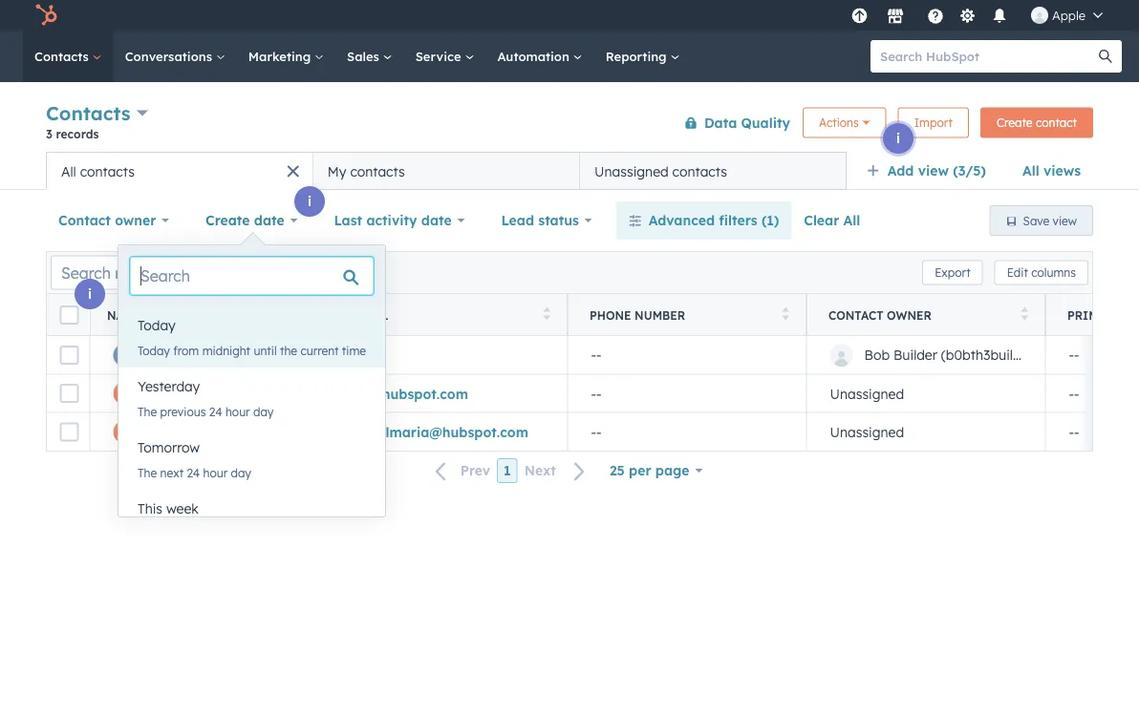 Task type: locate. For each thing, give the bounding box(es) containing it.
1 today from the top
[[138, 317, 176, 334]]

this week
[[138, 501, 199, 518]]

all right clear
[[844, 212, 861, 229]]

1 vertical spatial i
[[308, 193, 312, 210]]

clear all
[[804, 212, 861, 229]]

1 unassigned button from the top
[[807, 375, 1046, 413]]

press to sort. element for phone number
[[782, 307, 790, 324]]

owner inside the contact owner 'popup button'
[[115, 212, 156, 229]]

(sample down brian halligan (sample contact) link
[[252, 424, 307, 441]]

4 press to sort. image from the left
[[1021, 307, 1029, 321]]

marketplaces image
[[887, 9, 904, 26]]

my contacts
[[328, 163, 405, 180]]

view right add
[[918, 162, 949, 179]]

halligan
[[188, 385, 245, 402]]

marketing
[[248, 48, 315, 64]]

data quality button
[[672, 104, 792, 142]]

25
[[610, 463, 625, 479]]

contacts up records
[[46, 101, 131, 125]]

the inside tomorrow the next 24 hour day
[[138, 466, 157, 480]]

2 contacts from the left
[[350, 163, 405, 180]]

create for create date
[[206, 212, 250, 229]]

0 horizontal spatial all
[[61, 163, 76, 180]]

the down brian
[[138, 405, 157, 419]]

1 vertical spatial create
[[206, 212, 250, 229]]

1 vertical spatial hour
[[203, 466, 228, 480]]

quality
[[741, 114, 791, 131]]

unassigned
[[595, 163, 669, 180], [830, 385, 904, 402], [830, 424, 904, 441]]

hour down brian halligan (sample contact) link
[[226, 405, 250, 419]]

1 horizontal spatial view
[[1053, 214, 1077, 228]]

0 vertical spatial the
[[138, 405, 157, 419]]

contact owner up bob
[[829, 308, 932, 323]]

bob builder (b0bth3builder2k23@gmail.com button
[[807, 336, 1139, 375]]

1 horizontal spatial contacts
[[350, 163, 405, 180]]

(sample
[[249, 385, 304, 402], [252, 424, 307, 441]]

bob builder (b0bth3builder2k23@gmail.com
[[865, 347, 1139, 364]]

all inside "all views" link
[[1023, 162, 1040, 179]]

today left from
[[138, 344, 170, 358]]

status
[[538, 212, 579, 229]]

brian
[[148, 385, 184, 402]]

1 vertical spatial contacts
[[46, 101, 131, 125]]

1 vertical spatial view
[[1053, 214, 1077, 228]]

1 the from the top
[[138, 405, 157, 419]]

1 date from the left
[[254, 212, 285, 229]]

0 vertical spatial owner
[[115, 212, 156, 229]]

unassigned button for emailmaria@hubspot.com
[[807, 413, 1046, 451]]

contact down all contacts
[[58, 212, 111, 229]]

upgrade link
[[848, 5, 872, 25]]

2 vertical spatial i button
[[75, 279, 105, 310]]

0 vertical spatial contact)
[[308, 385, 366, 402]]

all views link
[[1010, 152, 1094, 190]]

0 horizontal spatial i
[[88, 286, 92, 303]]

Search search field
[[130, 257, 374, 295]]

all contacts button
[[46, 152, 313, 190]]

contact owner
[[58, 212, 156, 229], [829, 308, 932, 323]]

contact) for bh@hubspot.com
[[308, 385, 366, 402]]

contacts up the advanced filters (1) button
[[673, 163, 727, 180]]

maria johnson (sample contact)
[[148, 424, 368, 441]]

contacts
[[80, 163, 135, 180], [350, 163, 405, 180], [673, 163, 727, 180]]

Search name, phone, email addresses, or company search field
[[51, 256, 276, 290]]

tomorrow button
[[119, 429, 385, 467]]

hour inside yesterday the previous 24 hour day
[[226, 405, 250, 419]]

hour for tomorrow
[[203, 466, 228, 480]]

contacts button
[[46, 99, 148, 127]]

contacts right the my in the left of the page
[[350, 163, 405, 180]]

service link
[[404, 31, 486, 82]]

2 horizontal spatial all
[[1023, 162, 1040, 179]]

0 vertical spatial create
[[997, 116, 1033, 130]]

0 vertical spatial 24
[[209, 405, 222, 419]]

1 horizontal spatial create
[[997, 116, 1033, 130]]

1 horizontal spatial contact owner
[[829, 308, 932, 323]]

2 unassigned button from the top
[[807, 413, 1046, 451]]

create
[[997, 116, 1033, 130], [206, 212, 250, 229]]

date up search 'search field'
[[254, 212, 285, 229]]

2 horizontal spatial i button
[[883, 123, 914, 154]]

time
[[342, 344, 366, 358]]

contact up bob
[[829, 308, 884, 323]]

contact) down time at top
[[308, 385, 366, 402]]

hour down johnson
[[203, 466, 228, 480]]

press to sort. element
[[304, 307, 312, 324], [543, 307, 551, 324], [782, 307, 790, 324], [1021, 307, 1029, 324]]

day inside tomorrow the next 24 hour day
[[231, 466, 251, 480]]

day for yesterday
[[253, 405, 274, 419]]

i button left name
[[75, 279, 105, 310]]

0 vertical spatial today
[[138, 317, 176, 334]]

24 down halligan
[[209, 405, 222, 419]]

columns
[[1032, 266, 1076, 280]]

add view (3/5)
[[888, 162, 986, 179]]

2 press to sort. element from the left
[[543, 307, 551, 324]]

from
[[173, 344, 199, 358]]

0 horizontal spatial contact owner
[[58, 212, 156, 229]]

0 horizontal spatial date
[[254, 212, 285, 229]]

today up jane link
[[138, 317, 176, 334]]

contact) down bh@hubspot.com
[[311, 424, 368, 441]]

2 the from the top
[[138, 466, 157, 480]]

all left views
[[1023, 162, 1040, 179]]

0 vertical spatial contact owner
[[58, 212, 156, 229]]

0 horizontal spatial create
[[206, 212, 250, 229]]

(sample for johnson
[[252, 424, 307, 441]]

settings link
[[956, 5, 980, 25]]

3 press to sort. element from the left
[[782, 307, 790, 324]]

0 horizontal spatial day
[[231, 466, 251, 480]]

actions button
[[803, 108, 887, 138]]

0 vertical spatial hour
[[226, 405, 250, 419]]

2 today from the top
[[138, 344, 170, 358]]

24 inside yesterday the previous 24 hour day
[[209, 405, 222, 419]]

0 vertical spatial contact
[[58, 212, 111, 229]]

import
[[915, 116, 953, 130]]

hour inside tomorrow the next 24 hour day
[[203, 466, 228, 480]]

0 horizontal spatial i button
[[75, 279, 105, 310]]

0 horizontal spatial view
[[918, 162, 949, 179]]

name
[[107, 308, 141, 323]]

3 press to sort. image from the left
[[782, 307, 790, 321]]

25 per page
[[610, 463, 690, 479]]

owner
[[115, 212, 156, 229], [887, 308, 932, 323]]

advanced
[[649, 212, 715, 229]]

(1)
[[762, 212, 779, 229]]

24 inside tomorrow the next 24 hour day
[[187, 466, 200, 480]]

sales
[[347, 48, 383, 64]]

all inside all contacts button
[[61, 163, 76, 180]]

press to sort. image
[[304, 307, 312, 321], [543, 307, 551, 321], [782, 307, 790, 321], [1021, 307, 1029, 321]]

all contacts
[[61, 163, 135, 180]]

lead status
[[501, 212, 579, 229]]

day inside yesterday the previous 24 hour day
[[253, 405, 274, 419]]

last activity date
[[334, 212, 452, 229]]

view for add
[[918, 162, 949, 179]]

1 contacts from the left
[[80, 163, 135, 180]]

press to sort. image for phone number
[[782, 307, 790, 321]]

contact inside 'popup button'
[[58, 212, 111, 229]]

1 horizontal spatial all
[[844, 212, 861, 229]]

0 vertical spatial unassigned
[[595, 163, 669, 180]]

2 horizontal spatial contacts
[[673, 163, 727, 180]]

press to sort. image for email
[[543, 307, 551, 321]]

save view button
[[990, 206, 1094, 236]]

primary co column header
[[1046, 294, 1139, 336]]

1 horizontal spatial day
[[253, 405, 274, 419]]

0 vertical spatial contacts
[[34, 48, 92, 64]]

24 right next
[[187, 466, 200, 480]]

create inside dropdown button
[[206, 212, 250, 229]]

date inside popup button
[[421, 212, 452, 229]]

1 horizontal spatial contact
[[829, 308, 884, 323]]

upgrade image
[[851, 8, 868, 25]]

1 vertical spatial 24
[[187, 466, 200, 480]]

date right activity
[[421, 212, 452, 229]]

0 horizontal spatial 24
[[187, 466, 200, 480]]

(sample up maria johnson (sample contact) link
[[249, 385, 304, 402]]

-- button for brian halligan (sample contact)
[[568, 375, 807, 413]]

contacts down records
[[80, 163, 135, 180]]

1 press to sort. image from the left
[[304, 307, 312, 321]]

today
[[138, 317, 176, 334], [138, 344, 170, 358]]

contact)
[[308, 385, 366, 402], [311, 424, 368, 441]]

i button left last
[[294, 186, 325, 217]]

the for tomorrow
[[138, 466, 157, 480]]

1 horizontal spatial i button
[[294, 186, 325, 217]]

2 press to sort. image from the left
[[543, 307, 551, 321]]

yesterday button
[[119, 368, 385, 406]]

1 vertical spatial contact
[[829, 308, 884, 323]]

0 vertical spatial i button
[[883, 123, 914, 154]]

1 horizontal spatial 24
[[209, 405, 222, 419]]

emailmaria@hubspot.com link
[[352, 424, 529, 441]]

create left contact
[[997, 116, 1033, 130]]

1 vertical spatial owner
[[887, 308, 932, 323]]

view inside popup button
[[918, 162, 949, 179]]

(sample for halligan
[[249, 385, 304, 402]]

1 vertical spatial contact)
[[311, 424, 368, 441]]

4 press to sort. element from the left
[[1021, 307, 1029, 324]]

apple button
[[1020, 0, 1115, 31]]

the inside yesterday the previous 24 hour day
[[138, 405, 157, 419]]

create up search 'search field'
[[206, 212, 250, 229]]

brian halligan (sample contact) link
[[148, 385, 366, 402]]

2 horizontal spatial i
[[897, 130, 900, 147]]

contacts inside 'button'
[[673, 163, 727, 180]]

johnson
[[191, 424, 247, 441]]

contacts down hubspot "link"
[[34, 48, 92, 64]]

bob builder image
[[1031, 7, 1049, 24]]

all down 3 records
[[61, 163, 76, 180]]

-
[[352, 347, 358, 364], [358, 347, 363, 364], [591, 347, 596, 364], [596, 347, 602, 364], [1069, 347, 1074, 364], [1074, 347, 1080, 364], [591, 385, 596, 402], [596, 385, 602, 402], [1069, 385, 1074, 402], [1074, 385, 1080, 402], [591, 424, 596, 441], [596, 424, 602, 441], [1069, 424, 1074, 441], [1074, 424, 1080, 441]]

0 vertical spatial (sample
[[249, 385, 304, 402]]

press to sort. element for contact owner
[[1021, 307, 1029, 324]]

3 contacts from the left
[[673, 163, 727, 180]]

unassigned button
[[807, 375, 1046, 413], [807, 413, 1046, 451]]

0 vertical spatial view
[[918, 162, 949, 179]]

0 horizontal spatial contact
[[58, 212, 111, 229]]

owner up search name, phone, email addresses, or company search box
[[115, 212, 156, 229]]

brian halligan (sample contact)
[[148, 385, 366, 402]]

Search HubSpot search field
[[871, 40, 1105, 73]]

all for all contacts
[[61, 163, 76, 180]]

0 vertical spatial day
[[253, 405, 274, 419]]

2 vertical spatial i
[[88, 286, 92, 303]]

i
[[897, 130, 900, 147], [308, 193, 312, 210], [88, 286, 92, 303]]

1 vertical spatial the
[[138, 466, 157, 480]]

view right save on the top
[[1053, 214, 1077, 228]]

1 vertical spatial unassigned
[[830, 385, 904, 402]]

all views
[[1023, 162, 1081, 179]]

24
[[209, 405, 222, 419], [187, 466, 200, 480]]

bob
[[865, 347, 890, 364]]

1 vertical spatial (sample
[[252, 424, 307, 441]]

create inside button
[[997, 116, 1033, 130]]

1 press to sort. element from the left
[[304, 307, 312, 324]]

conversations link
[[113, 31, 237, 82]]

day up this week button
[[231, 466, 251, 480]]

search image
[[1099, 50, 1113, 63]]

contacts banner
[[46, 98, 1094, 152]]

1 horizontal spatial date
[[421, 212, 452, 229]]

2 date from the left
[[421, 212, 452, 229]]

the for yesterday
[[138, 405, 157, 419]]

maria
[[148, 424, 187, 441]]

export
[[935, 266, 971, 280]]

1 vertical spatial day
[[231, 466, 251, 480]]

3
[[46, 127, 52, 141]]

view inside button
[[1053, 214, 1077, 228]]

contacts for unassigned contacts
[[673, 163, 727, 180]]

owner up builder
[[887, 308, 932, 323]]

co
[[1125, 308, 1139, 323]]

prev
[[460, 463, 490, 480]]

hubspot image
[[34, 4, 57, 27]]

the left next
[[138, 466, 157, 480]]

contact owner down all contacts
[[58, 212, 156, 229]]

i button up add
[[883, 123, 914, 154]]

1 vertical spatial today
[[138, 344, 170, 358]]

-- button
[[329, 336, 568, 375], [568, 336, 807, 375], [568, 375, 807, 413], [568, 413, 807, 451]]

hour
[[226, 405, 250, 419], [203, 466, 228, 480]]

1 vertical spatial i button
[[294, 186, 325, 217]]

2 vertical spatial unassigned
[[830, 424, 904, 441]]

filters
[[719, 212, 758, 229]]

data quality
[[704, 114, 791, 131]]

lead
[[501, 212, 534, 229]]

next button
[[518, 459, 597, 484]]

0 horizontal spatial owner
[[115, 212, 156, 229]]

day down brian halligan (sample contact) link
[[253, 405, 274, 419]]

list box
[[119, 307, 385, 552]]

0 horizontal spatial contacts
[[80, 163, 135, 180]]



Task type: describe. For each thing, give the bounding box(es) containing it.
notifications image
[[991, 9, 1008, 26]]

create date
[[206, 212, 285, 229]]

lead status button
[[489, 202, 605, 240]]

bh@hubspot.com button
[[329, 375, 568, 413]]

1 vertical spatial contact owner
[[829, 308, 932, 323]]

-- button for maria johnson (sample contact)
[[568, 413, 807, 451]]

my
[[328, 163, 346, 180]]

advanced filters (1) button
[[616, 202, 792, 240]]

1 horizontal spatial i
[[308, 193, 312, 210]]

last
[[334, 212, 362, 229]]

unassigned inside 'button'
[[595, 163, 669, 180]]

conversations
[[125, 48, 216, 64]]

create contact
[[997, 116, 1077, 130]]

tomorrow the next 24 hour day
[[138, 440, 251, 480]]

views
[[1044, 162, 1081, 179]]

edit columns button
[[995, 260, 1089, 285]]

bh@hubspot.com link
[[352, 385, 468, 402]]

unassigned button for bh@hubspot.com
[[807, 375, 1046, 413]]

save view
[[1023, 214, 1077, 228]]

this
[[138, 501, 163, 518]]

current
[[301, 344, 339, 358]]

prev button
[[424, 459, 497, 484]]

create date button
[[193, 202, 310, 240]]

week
[[166, 501, 199, 518]]

automation
[[497, 48, 573, 64]]

jane link
[[148, 347, 181, 364]]

contact
[[1036, 116, 1077, 130]]

24 for tomorrow
[[187, 466, 200, 480]]

1
[[504, 463, 511, 479]]

contact owner button
[[46, 202, 182, 240]]

contacts for my contacts
[[350, 163, 405, 180]]

create for create contact
[[997, 116, 1033, 130]]

edit columns
[[1007, 266, 1076, 280]]

1 horizontal spatial owner
[[887, 308, 932, 323]]

data
[[704, 114, 737, 131]]

1 button
[[497, 459, 518, 484]]

sales link
[[336, 31, 404, 82]]

service
[[415, 48, 465, 64]]

emailmaria@hubspot.com
[[352, 424, 529, 441]]

contact) for emailmaria@hubspot.com
[[311, 424, 368, 441]]

list box containing today
[[119, 307, 385, 552]]

this week button
[[119, 490, 385, 529]]

import button
[[898, 108, 969, 138]]

3 records
[[46, 127, 99, 141]]

primary
[[1068, 308, 1122, 323]]

contacts inside contacts popup button
[[46, 101, 131, 125]]

press to sort. element for email
[[543, 307, 551, 324]]

next
[[524, 463, 556, 480]]

help image
[[927, 9, 944, 26]]

clear
[[804, 212, 840, 229]]

day for tomorrow
[[231, 466, 251, 480]]

25 per page button
[[597, 452, 715, 490]]

marketplaces button
[[876, 0, 916, 31]]

apple menu
[[846, 0, 1116, 31]]

per
[[629, 463, 651, 479]]

reporting link
[[594, 31, 692, 82]]

unassigned for emailmaria@hubspot.com
[[830, 424, 904, 441]]

date inside dropdown button
[[254, 212, 285, 229]]

-- button for jane
[[568, 336, 807, 375]]

contacts inside contacts link
[[34, 48, 92, 64]]

maria johnson (sample contact) link
[[148, 424, 368, 441]]

unassigned for bh@hubspot.com
[[830, 385, 904, 402]]

automation link
[[486, 31, 594, 82]]

press to sort. image for contact owner
[[1021, 307, 1029, 321]]

search button
[[1090, 40, 1122, 73]]

email
[[351, 308, 389, 323]]

(3/5)
[[953, 162, 986, 179]]

activity
[[366, 212, 417, 229]]

hour for yesterday
[[226, 405, 250, 419]]

marketing link
[[237, 31, 336, 82]]

my contacts button
[[313, 152, 580, 190]]

midnight
[[202, 344, 251, 358]]

last activity date button
[[322, 202, 477, 240]]

phone number
[[590, 308, 686, 323]]

contacts for all contacts
[[80, 163, 135, 180]]

notifications button
[[984, 0, 1016, 31]]

bh@hubspot.com
[[352, 385, 468, 402]]

all inside clear all button
[[844, 212, 861, 229]]

settings image
[[959, 8, 976, 25]]

hubspot link
[[23, 4, 72, 27]]

all for all views
[[1023, 162, 1040, 179]]

until
[[254, 344, 277, 358]]

emailmaria@hubspot.com button
[[329, 413, 568, 451]]

view for save
[[1053, 214, 1077, 228]]

unassigned contacts
[[595, 163, 727, 180]]

previous
[[160, 405, 206, 419]]

actions
[[819, 116, 859, 130]]

add view (3/5) button
[[854, 152, 1010, 190]]

next
[[160, 466, 184, 480]]

advanced filters (1)
[[649, 212, 779, 229]]

today button
[[119, 307, 385, 345]]

tomorrow
[[138, 440, 200, 456]]

contacts link
[[23, 31, 113, 82]]

phone
[[590, 308, 631, 323]]

reporting
[[606, 48, 671, 64]]

24 for yesterday
[[209, 405, 222, 419]]

yesterday the previous 24 hour day
[[138, 379, 274, 419]]

page
[[656, 463, 690, 479]]

contact owner inside 'popup button'
[[58, 212, 156, 229]]

pagination navigation
[[424, 459, 597, 484]]

yesterday
[[138, 379, 200, 395]]

0 vertical spatial i
[[897, 130, 900, 147]]

edit
[[1007, 266, 1028, 280]]

save
[[1023, 214, 1050, 228]]

help button
[[920, 0, 952, 31]]



Task type: vqa. For each thing, say whether or not it's contained in the screenshot.
Contact within the popup button
yes



